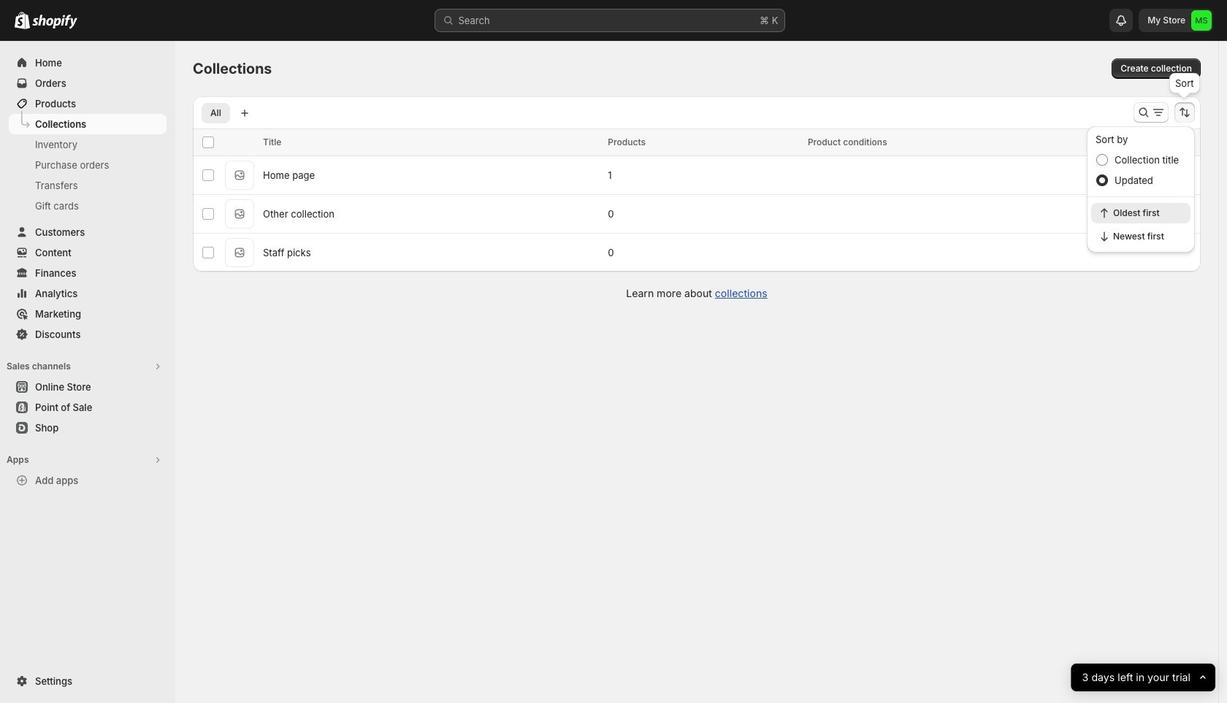 Task type: locate. For each thing, give the bounding box(es) containing it.
tooltip
[[1170, 73, 1200, 94]]

my store image
[[1191, 10, 1212, 31]]

shopify image
[[15, 12, 30, 29], [32, 15, 77, 29]]



Task type: vqa. For each thing, say whether or not it's contained in the screenshot.
leftmost Shopify image
yes



Task type: describe. For each thing, give the bounding box(es) containing it.
0 horizontal spatial shopify image
[[15, 12, 30, 29]]

1 horizontal spatial shopify image
[[32, 15, 77, 29]]



